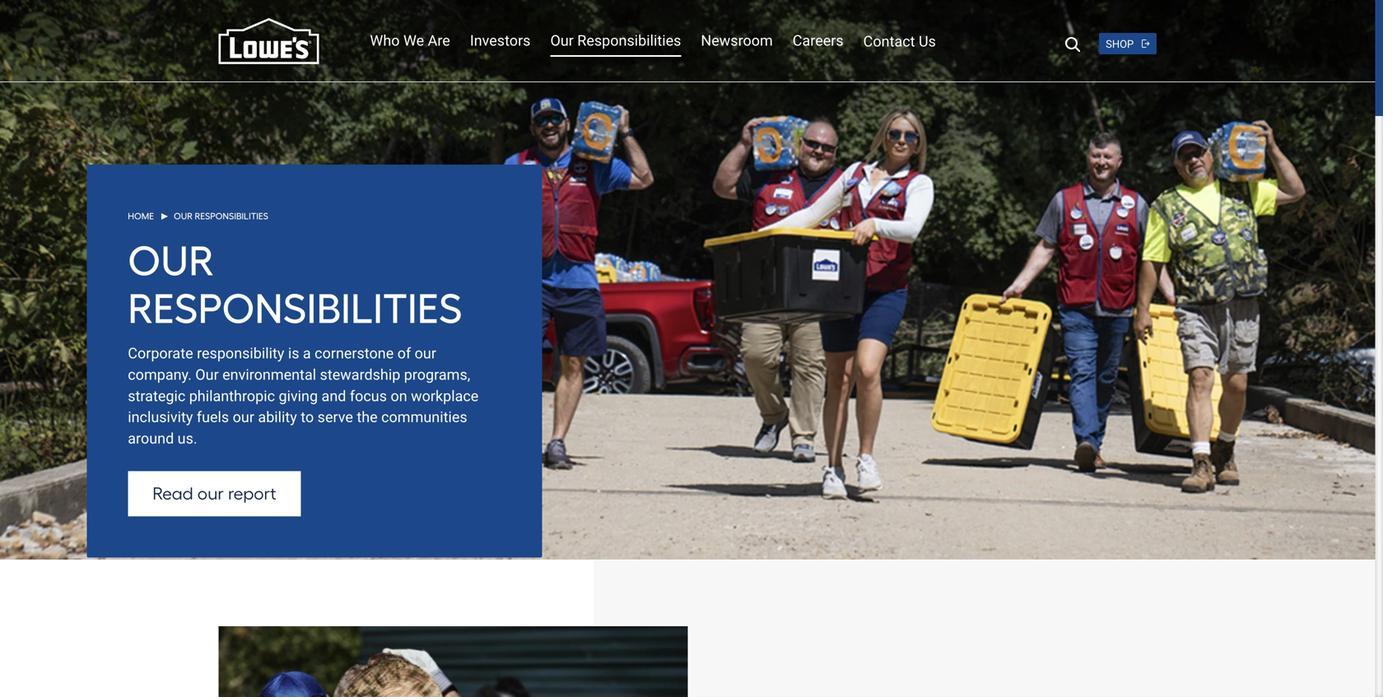 Task type: describe. For each thing, give the bounding box(es) containing it.
who we are
[[370, 32, 450, 49]]

2 vertical spatial our responsibilities
[[128, 236, 462, 333]]

communities
[[381, 409, 467, 426]]

stewardship
[[320, 366, 400, 384]]

serve
[[318, 409, 353, 426]]

responsibility
[[197, 345, 284, 362]]

shop
[[1106, 38, 1134, 50]]

our down home
[[128, 236, 214, 286]]

investors link
[[470, 30, 531, 52]]

our right home
[[174, 211, 193, 222]]

newsroom
[[701, 32, 773, 49]]

who we are link
[[370, 30, 450, 52]]

read
[[153, 483, 193, 504]]

and
[[322, 388, 346, 405]]

0 vertical spatial our
[[415, 345, 436, 362]]

are
[[428, 32, 450, 49]]

company.
[[128, 366, 192, 384]]

us.
[[178, 430, 197, 448]]

home link
[[128, 210, 154, 223]]

is
[[288, 345, 299, 362]]

our responsibilities link
[[550, 30, 681, 52]]

focus
[[350, 388, 387, 405]]

0 vertical spatial responsibilities
[[577, 32, 681, 49]]

shop link
[[1106, 38, 1150, 50]]

lowe's logo image
[[218, 18, 319, 64]]

corporate
[[128, 345, 193, 362]]

investors
[[470, 32, 531, 49]]

our inside 'read our report' link
[[197, 483, 224, 504]]

environmental
[[222, 366, 316, 384]]

0 vertical spatial our responsibilities
[[550, 32, 681, 49]]

report
[[228, 483, 276, 504]]

1 vertical spatial our
[[233, 409, 254, 426]]

newsroom link
[[701, 30, 773, 52]]



Task type: vqa. For each thing, say whether or not it's contained in the screenshot.
to
yes



Task type: locate. For each thing, give the bounding box(es) containing it.
corporate responsibility is a cornerstone of our company. our environmental stewardship programs, strategic philanthropic giving and focus on workplace inclusivity fuels our ability to serve the communities around us.
[[128, 345, 479, 448]]

giving
[[279, 388, 318, 405]]

read our report link
[[128, 471, 301, 517]]

to
[[301, 409, 314, 426]]

our inside corporate responsibility is a cornerstone of our company. our environmental stewardship programs, strategic philanthropic giving and focus on workplace inclusivity fuels our ability to serve the communities around us.
[[195, 366, 219, 384]]

our right 'investors'
[[550, 32, 574, 49]]

on
[[391, 388, 407, 405]]

of
[[397, 345, 411, 362]]

responsibilities
[[577, 32, 681, 49], [195, 211, 268, 222], [128, 284, 462, 333]]

our right read
[[197, 483, 224, 504]]

fuels
[[197, 409, 229, 426]]

contact
[[863, 33, 915, 50]]

workplace
[[411, 388, 479, 405]]

0 horizontal spatial our
[[197, 483, 224, 504]]

our responsibilities
[[550, 32, 681, 49], [174, 211, 268, 222], [128, 236, 462, 333]]

ability
[[258, 409, 297, 426]]

strategic
[[128, 388, 185, 405]]

1 horizontal spatial our
[[233, 409, 254, 426]]

our
[[415, 345, 436, 362], [233, 409, 254, 426], [197, 483, 224, 504]]

contact us link
[[863, 31, 936, 52]]

1 vertical spatial our responsibilities
[[174, 211, 268, 222]]

our up philanthropic
[[195, 366, 219, 384]]

around
[[128, 430, 174, 448]]

inclusivity
[[128, 409, 193, 426]]

2 horizontal spatial our
[[415, 345, 436, 362]]

a
[[303, 345, 311, 362]]

programs,
[[404, 366, 470, 384]]

2 vertical spatial our
[[197, 483, 224, 504]]

cornerstone
[[315, 345, 394, 362]]

1 vertical spatial responsibilities
[[195, 211, 268, 222]]

read our report
[[153, 483, 276, 504]]

we
[[403, 32, 424, 49]]

our down philanthropic
[[233, 409, 254, 426]]

contact us
[[863, 33, 936, 50]]

philanthropic
[[189, 388, 275, 405]]

home
[[128, 211, 154, 222]]

careers link
[[793, 30, 844, 52]]

us
[[919, 33, 936, 50]]

the
[[357, 409, 378, 426]]

2 vertical spatial responsibilities
[[128, 284, 462, 333]]

who
[[370, 32, 400, 49]]

careers
[[793, 32, 844, 49]]

our right of
[[415, 345, 436, 362]]

our
[[550, 32, 574, 49], [174, 211, 193, 222], [128, 236, 214, 286], [195, 366, 219, 384]]



